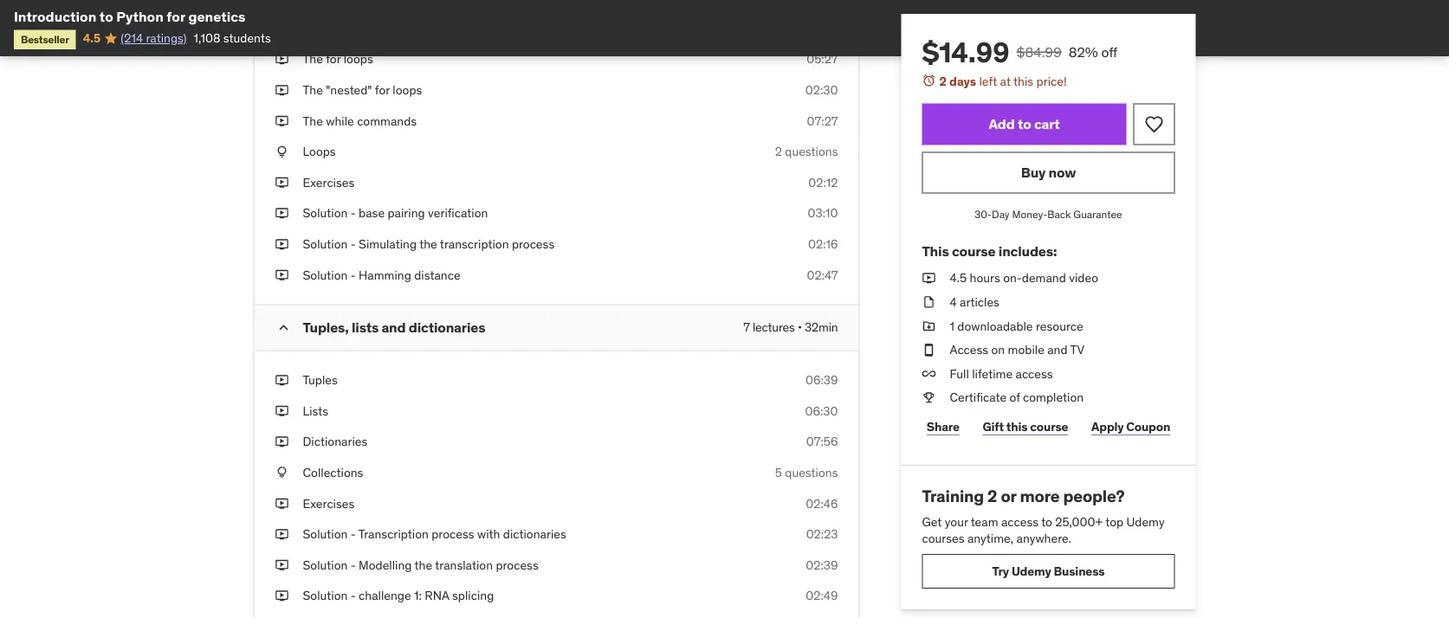 Task type: locate. For each thing, give the bounding box(es) containing it.
to inside button
[[1018, 115, 1032, 133]]

at
[[1001, 73, 1011, 89]]

02:12
[[809, 175, 838, 190]]

2 questions from the top
[[785, 465, 838, 481]]

02:47
[[807, 267, 838, 283]]

training
[[922, 486, 984, 507]]

buy now button
[[922, 152, 1175, 194]]

1 horizontal spatial udemy
[[1127, 514, 1165, 530]]

solution - hamming distance
[[303, 267, 461, 283]]

1,108 students
[[194, 30, 271, 46]]

4.5 up 4
[[950, 270, 967, 286]]

02:49
[[806, 588, 838, 604]]

0 vertical spatial exercises
[[303, 175, 355, 190]]

exercises for loops
[[303, 175, 355, 190]]

2 solution from the top
[[303, 236, 348, 252]]

access inside the training 2 or more people? get your team access to 25,000+ top udemy courses anytime, anywhere.
[[1002, 514, 1039, 530]]

2 questions
[[775, 144, 838, 159]]

dictionaries right with
[[503, 527, 567, 542]]

lists
[[303, 403, 329, 419]]

for up commands
[[375, 82, 390, 98]]

3 - from the top
[[351, 267, 356, 283]]

1 exercises from the top
[[303, 175, 355, 190]]

training 2 or more people? get your team access to 25,000+ top udemy courses anytime, anywhere.
[[922, 486, 1165, 547]]

course down completion
[[1031, 419, 1069, 435]]

for up ratings)
[[167, 7, 185, 25]]

this
[[1014, 73, 1034, 89], [1007, 419, 1028, 435]]

solution left "modelling"
[[303, 558, 348, 573]]

the for loops
[[303, 51, 373, 67]]

0 vertical spatial the
[[420, 236, 437, 252]]

full
[[950, 366, 970, 382]]

1 vertical spatial loops
[[393, 82, 422, 98]]

to up 'anywhere.'
[[1042, 514, 1053, 530]]

the up the "nested" for loops
[[303, 51, 323, 67]]

1 horizontal spatial 2
[[940, 73, 947, 89]]

7
[[744, 320, 750, 335]]

05:27
[[807, 51, 838, 67]]

solution for solution - base pairing verification
[[303, 206, 348, 221]]

the for the while commands
[[303, 113, 323, 129]]

0 vertical spatial udemy
[[1127, 514, 1165, 530]]

- for base
[[351, 206, 356, 221]]

2 vertical spatial 2
[[988, 486, 998, 507]]

2 horizontal spatial to
[[1042, 514, 1053, 530]]

1 vertical spatial to
[[1018, 115, 1032, 133]]

bestseller
[[21, 32, 69, 46]]

4
[[950, 294, 957, 310]]

1 vertical spatial the
[[415, 558, 433, 573]]

1,108
[[194, 30, 220, 46]]

- left base
[[351, 206, 356, 221]]

32min
[[805, 320, 838, 335]]

7 lectures • 32min
[[744, 320, 838, 335]]

0 horizontal spatial 2
[[775, 144, 782, 159]]

4 solution from the top
[[303, 527, 348, 542]]

0 horizontal spatial dictionaries
[[409, 318, 486, 336]]

completion
[[1023, 390, 1084, 406]]

cart
[[1035, 115, 1060, 133]]

2 vertical spatial process
[[496, 558, 539, 573]]

dictionaries
[[303, 434, 368, 450]]

tuples, lists and dictionaries
[[303, 318, 486, 336]]

solution for solution - challenge 1: rna splicing
[[303, 588, 348, 604]]

the left "nested"
[[303, 82, 323, 98]]

and right lists at left
[[382, 318, 406, 336]]

loops
[[344, 51, 373, 67], [393, 82, 422, 98]]

0 vertical spatial questions
[[785, 144, 838, 159]]

- for hamming
[[351, 267, 356, 283]]

1 solution from the top
[[303, 206, 348, 221]]

- for challenge
[[351, 588, 356, 604]]

2 for 2 days left at this price!
[[940, 73, 947, 89]]

0 vertical spatial for
[[167, 7, 185, 25]]

0 horizontal spatial 4.5
[[83, 30, 100, 46]]

process up translation
[[432, 527, 474, 542]]

video
[[1069, 270, 1099, 286]]

now
[[1049, 164, 1076, 182]]

2 - from the top
[[351, 236, 356, 252]]

- left transcription
[[351, 527, 356, 542]]

dictionaries
[[409, 318, 486, 336], [503, 527, 567, 542]]

gift this course
[[983, 419, 1069, 435]]

access down or
[[1002, 514, 1039, 530]]

1 vertical spatial questions
[[785, 465, 838, 481]]

1 the from the top
[[303, 51, 323, 67]]

the left while at the left top of page
[[303, 113, 323, 129]]

commands
[[357, 113, 417, 129]]

1 questions from the top
[[785, 144, 838, 159]]

process for transcription
[[512, 236, 555, 252]]

questions up "02:46"
[[785, 465, 838, 481]]

1 - from the top
[[351, 206, 356, 221]]

0 vertical spatial the
[[303, 51, 323, 67]]

- left simulating at the left of the page
[[351, 236, 356, 252]]

4.5 hours on-demand video
[[950, 270, 1099, 286]]

4.5 left (214
[[83, 30, 100, 46]]

udemy right try at bottom right
[[1012, 564, 1052, 579]]

alarm image
[[922, 74, 936, 88]]

solution left 'challenge'
[[303, 588, 348, 604]]

collections
[[303, 465, 363, 481]]

process down with
[[496, 558, 539, 573]]

3 solution from the top
[[303, 267, 348, 283]]

0 vertical spatial this
[[1014, 73, 1034, 89]]

udemy inside the training 2 or more people? get your team access to 25,000+ top udemy courses anytime, anywhere.
[[1127, 514, 1165, 530]]

1 vertical spatial access
[[1002, 514, 1039, 530]]

5 - from the top
[[351, 558, 356, 573]]

to left python
[[99, 7, 113, 25]]

2
[[940, 73, 947, 89], [775, 144, 782, 159], [988, 486, 998, 507]]

-
[[351, 206, 356, 221], [351, 236, 356, 252], [351, 267, 356, 283], [351, 527, 356, 542], [351, 558, 356, 573], [351, 588, 356, 604]]

1 vertical spatial udemy
[[1012, 564, 1052, 579]]

process for translation
[[496, 558, 539, 573]]

apply coupon
[[1092, 419, 1171, 435]]

includes:
[[999, 242, 1057, 260]]

certificate
[[950, 390, 1007, 406]]

money-
[[1013, 208, 1048, 221]]

- left 'challenge'
[[351, 588, 356, 604]]

for up "nested"
[[326, 51, 341, 67]]

0 vertical spatial and
[[382, 318, 406, 336]]

0 vertical spatial loops
[[344, 51, 373, 67]]

3 the from the top
[[303, 113, 323, 129]]

6 solution from the top
[[303, 588, 348, 604]]

the up 1:
[[415, 558, 433, 573]]

transcription
[[440, 236, 509, 252]]

2 vertical spatial the
[[303, 113, 323, 129]]

modelling
[[359, 558, 412, 573]]

demand
[[1022, 270, 1067, 286]]

0 vertical spatial 4.5
[[83, 30, 100, 46]]

(214 ratings)
[[121, 30, 187, 46]]

base
[[359, 206, 385, 221]]

and left tv
[[1048, 342, 1068, 358]]

tv
[[1071, 342, 1085, 358]]

udemy
[[1127, 514, 1165, 530], [1012, 564, 1052, 579]]

0 horizontal spatial course
[[952, 242, 996, 260]]

exercises down collections
[[303, 496, 355, 512]]

downloadable
[[958, 318, 1033, 334]]

course up hours
[[952, 242, 996, 260]]

this right at
[[1014, 73, 1034, 89]]

exercises
[[303, 175, 355, 190], [303, 496, 355, 512]]

0 vertical spatial to
[[99, 7, 113, 25]]

1 vertical spatial dictionaries
[[503, 527, 567, 542]]

the
[[420, 236, 437, 252], [415, 558, 433, 573]]

1 vertical spatial exercises
[[303, 496, 355, 512]]

2 exercises from the top
[[303, 496, 355, 512]]

questions down 07:27
[[785, 144, 838, 159]]

0 vertical spatial dictionaries
[[409, 318, 486, 336]]

1 horizontal spatial and
[[1048, 342, 1068, 358]]

1 vertical spatial 2
[[775, 144, 782, 159]]

try udemy business link
[[922, 555, 1175, 589]]

access
[[950, 342, 989, 358]]

0 vertical spatial process
[[512, 236, 555, 252]]

06:39
[[806, 373, 838, 388]]

- left hamming on the top
[[351, 267, 356, 283]]

1 horizontal spatial 4.5
[[950, 270, 967, 286]]

6 - from the top
[[351, 588, 356, 604]]

simulating
[[359, 236, 417, 252]]

0 horizontal spatial to
[[99, 7, 113, 25]]

solution
[[303, 206, 348, 221], [303, 236, 348, 252], [303, 267, 348, 283], [303, 527, 348, 542], [303, 558, 348, 573], [303, 588, 348, 604]]

1 horizontal spatial for
[[326, 51, 341, 67]]

2 vertical spatial for
[[375, 82, 390, 98]]

1 vertical spatial 4.5
[[950, 270, 967, 286]]

0 vertical spatial course
[[952, 242, 996, 260]]

process right transcription
[[512, 236, 555, 252]]

02:39
[[806, 558, 838, 573]]

4.5
[[83, 30, 100, 46], [950, 270, 967, 286]]

4 - from the top
[[351, 527, 356, 542]]

apply coupon button
[[1087, 410, 1175, 445]]

this
[[922, 242, 949, 260]]

1 horizontal spatial loops
[[393, 82, 422, 98]]

2 vertical spatial to
[[1042, 514, 1053, 530]]

splicing
[[452, 588, 494, 604]]

solution - simulating the transcription process
[[303, 236, 555, 252]]

1 vertical spatial the
[[303, 82, 323, 98]]

xsmall image
[[275, 51, 289, 68], [275, 82, 289, 99], [275, 174, 289, 191], [275, 205, 289, 222], [922, 270, 936, 287], [922, 390, 936, 407], [275, 403, 289, 420], [275, 434, 289, 451], [275, 496, 289, 512], [275, 526, 289, 543], [275, 588, 289, 605]]

solution up tuples, at the bottom left
[[303, 267, 348, 283]]

loops up the "nested" for loops
[[344, 51, 373, 67]]

process
[[512, 236, 555, 252], [432, 527, 474, 542], [496, 558, 539, 573]]

to left cart
[[1018, 115, 1032, 133]]

- left "modelling"
[[351, 558, 356, 573]]

2 the from the top
[[303, 82, 323, 98]]

4.5 for 4.5
[[83, 30, 100, 46]]

to for python
[[99, 7, 113, 25]]

1 vertical spatial this
[[1007, 419, 1028, 435]]

hamming
[[359, 267, 412, 283]]

on-
[[1004, 270, 1022, 286]]

1 horizontal spatial to
[[1018, 115, 1032, 133]]

access down mobile
[[1016, 366, 1053, 382]]

xsmall image
[[275, 113, 289, 130], [275, 143, 289, 160], [275, 236, 289, 253], [275, 267, 289, 284], [922, 294, 936, 311], [922, 318, 936, 335], [922, 342, 936, 359], [922, 366, 936, 383], [275, 372, 289, 389], [275, 465, 289, 482], [275, 557, 289, 574]]

introduction to python for genetics
[[14, 7, 246, 25]]

0 vertical spatial 2
[[940, 73, 947, 89]]

mobile
[[1008, 342, 1045, 358]]

2 horizontal spatial for
[[375, 82, 390, 98]]

certificate of completion
[[950, 390, 1084, 406]]

loops up commands
[[393, 82, 422, 98]]

5 solution from the top
[[303, 558, 348, 573]]

udemy right top
[[1127, 514, 1165, 530]]

the up distance on the left
[[420, 236, 437, 252]]

solution left simulating at the left of the page
[[303, 236, 348, 252]]

exercises down loops
[[303, 175, 355, 190]]

dictionaries down distance on the left
[[409, 318, 486, 336]]

2 horizontal spatial 2
[[988, 486, 998, 507]]

this right gift
[[1007, 419, 1028, 435]]

tuples,
[[303, 318, 349, 336]]

solution - base pairing verification
[[303, 206, 488, 221]]

1 vertical spatial course
[[1031, 419, 1069, 435]]

solution left base
[[303, 206, 348, 221]]

2 days left at this price!
[[940, 73, 1067, 89]]

of
[[1010, 390, 1021, 406]]

to inside the training 2 or more people? get your team access to 25,000+ top udemy courses anytime, anywhere.
[[1042, 514, 1053, 530]]

distance
[[414, 267, 461, 283]]

solution down collections
[[303, 527, 348, 542]]

0 horizontal spatial for
[[167, 7, 185, 25]]

to for cart
[[1018, 115, 1032, 133]]



Task type: describe. For each thing, give the bounding box(es) containing it.
1 horizontal spatial course
[[1031, 419, 1069, 435]]

questions for 2 questions
[[785, 144, 838, 159]]

add
[[989, 115, 1015, 133]]

get
[[922, 514, 942, 530]]

1 vertical spatial and
[[1048, 342, 1068, 358]]

add to cart button
[[922, 104, 1127, 145]]

pairing
[[388, 206, 425, 221]]

day
[[992, 208, 1010, 221]]

30-
[[975, 208, 992, 221]]

$84.99
[[1017, 43, 1062, 61]]

share
[[927, 419, 960, 435]]

$14.99
[[922, 35, 1010, 69]]

back
[[1048, 208, 1071, 221]]

5
[[775, 465, 782, 481]]

with
[[477, 527, 500, 542]]

wishlist image
[[1144, 114, 1165, 135]]

02:23
[[806, 527, 838, 542]]

gift this course link
[[978, 410, 1073, 445]]

the while commands
[[303, 113, 417, 129]]

solution - transcription process with dictionaries
[[303, 527, 567, 542]]

anywhere.
[[1017, 531, 1072, 547]]

"nested"
[[326, 82, 372, 98]]

resource
[[1036, 318, 1084, 334]]

1 vertical spatial for
[[326, 51, 341, 67]]

07:27
[[807, 113, 838, 129]]

access on mobile and tv
[[950, 342, 1085, 358]]

the for the "nested" for loops
[[303, 82, 323, 98]]

introduction
[[14, 7, 96, 25]]

$14.99 $84.99 82% off
[[922, 35, 1118, 69]]

- for modelling
[[351, 558, 356, 573]]

lectures
[[753, 320, 795, 335]]

anytime,
[[968, 531, 1014, 547]]

questions for 5 questions
[[785, 465, 838, 481]]

share button
[[922, 410, 965, 445]]

python
[[116, 7, 164, 25]]

business
[[1054, 564, 1105, 579]]

solution for solution - modelling the translation process
[[303, 558, 348, 573]]

1 downloadable resource
[[950, 318, 1084, 334]]

this course includes:
[[922, 242, 1057, 260]]

price!
[[1037, 73, 1067, 89]]

try
[[993, 564, 1009, 579]]

full lifetime access
[[950, 366, 1053, 382]]

solution for solution - hamming distance
[[303, 267, 348, 283]]

1
[[950, 318, 955, 334]]

2 inside the training 2 or more people? get your team access to 25,000+ top udemy courses anytime, anywhere.
[[988, 486, 998, 507]]

challenge
[[359, 588, 411, 604]]

06:30
[[805, 403, 838, 419]]

the "nested" for loops
[[303, 82, 422, 98]]

loops
[[303, 144, 336, 159]]

the for the for loops
[[303, 51, 323, 67]]

rna
[[425, 588, 449, 604]]

0 horizontal spatial loops
[[344, 51, 373, 67]]

people?
[[1064, 486, 1125, 507]]

(214
[[121, 30, 143, 46]]

while
[[326, 113, 354, 129]]

02:30
[[806, 82, 838, 98]]

or
[[1001, 486, 1017, 507]]

buy
[[1021, 164, 1046, 182]]

ratings)
[[146, 30, 187, 46]]

apply
[[1092, 419, 1124, 435]]

•
[[798, 320, 802, 335]]

- for transcription
[[351, 527, 356, 542]]

top
[[1106, 514, 1124, 530]]

5 questions
[[775, 465, 838, 481]]

left
[[980, 73, 998, 89]]

solution for solution - simulating the transcription process
[[303, 236, 348, 252]]

0 vertical spatial access
[[1016, 366, 1053, 382]]

the for simulating
[[420, 236, 437, 252]]

0 horizontal spatial udemy
[[1012, 564, 1052, 579]]

02:16
[[808, 236, 838, 252]]

small image
[[275, 319, 292, 337]]

the for modelling
[[415, 558, 433, 573]]

on
[[992, 342, 1005, 358]]

4.5 for 4.5 hours on-demand video
[[950, 270, 967, 286]]

solution - challenge 1: rna splicing
[[303, 588, 494, 604]]

students
[[223, 30, 271, 46]]

genetics
[[188, 7, 246, 25]]

1 horizontal spatial dictionaries
[[503, 527, 567, 542]]

07:56
[[807, 434, 838, 450]]

exercises for collections
[[303, 496, 355, 512]]

try udemy business
[[993, 564, 1105, 579]]

team
[[971, 514, 999, 530]]

02:46
[[806, 496, 838, 512]]

solution for solution - transcription process with dictionaries
[[303, 527, 348, 542]]

2 for 2 questions
[[775, 144, 782, 159]]

buy now
[[1021, 164, 1076, 182]]

82%
[[1069, 43, 1099, 61]]

articles
[[960, 294, 1000, 310]]

4 articles
[[950, 294, 1000, 310]]

lifetime
[[972, 366, 1013, 382]]

guarantee
[[1074, 208, 1123, 221]]

- for simulating
[[351, 236, 356, 252]]

0 horizontal spatial and
[[382, 318, 406, 336]]

hours
[[970, 270, 1001, 286]]

lists
[[352, 318, 379, 336]]

verification
[[428, 206, 488, 221]]

1 vertical spatial process
[[432, 527, 474, 542]]



Task type: vqa. For each thing, say whether or not it's contained in the screenshot.


